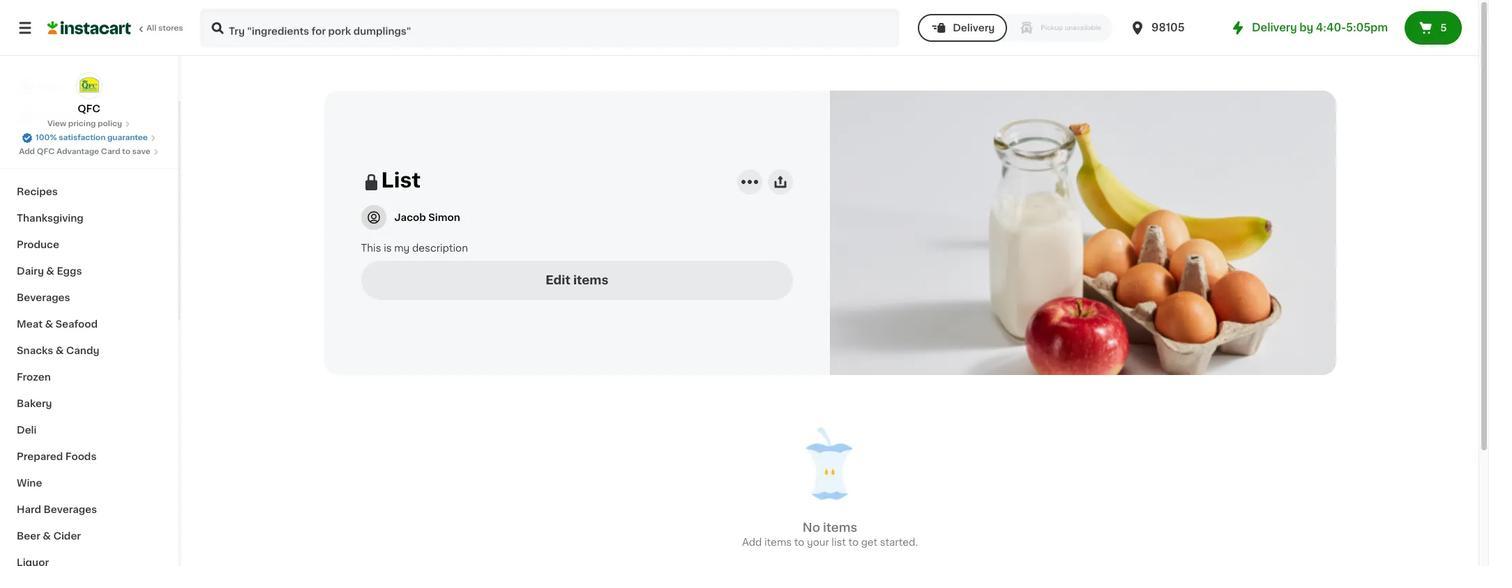 Task type: describe. For each thing, give the bounding box(es) containing it.
buy it again link
[[8, 100, 169, 128]]

produce
[[17, 240, 59, 250]]

foods
[[65, 452, 97, 462]]

98105 button
[[1129, 8, 1213, 47]]

prepared
[[17, 452, 63, 462]]

delivery by 4:40-5:05pm
[[1252, 22, 1388, 33]]

add qfc advantage card to save
[[19, 148, 151, 156]]

delivery for delivery
[[953, 23, 995, 33]]

started.
[[880, 538, 918, 548]]

service type group
[[918, 14, 1112, 42]]

& for snacks
[[56, 346, 64, 356]]

beverages inside "link"
[[17, 293, 70, 303]]

cider
[[53, 531, 81, 541]]

4:40-
[[1316, 22, 1346, 33]]

is
[[384, 243, 392, 253]]

satisfaction
[[59, 134, 105, 142]]

bakery
[[17, 399, 52, 409]]

candy
[[66, 346, 99, 356]]

your
[[807, 538, 829, 548]]

meat & seafood
[[17, 319, 98, 329]]

add inside the no items add items to your list to get started.
[[742, 538, 762, 548]]

qfc logo image
[[76, 73, 102, 99]]

to for qfc
[[122, 148, 130, 156]]

list
[[832, 538, 846, 548]]

100%
[[36, 134, 57, 142]]

seafood
[[55, 319, 98, 329]]

100% satisfaction guarantee button
[[22, 130, 156, 144]]

delivery by 4:40-5:05pm link
[[1230, 20, 1388, 36]]

5:05pm
[[1346, 22, 1388, 33]]

lists link
[[8, 128, 169, 156]]

shop
[[39, 82, 65, 91]]

thanksgiving
[[17, 213, 84, 223]]

instacart logo image
[[47, 20, 131, 36]]

eggs
[[57, 266, 82, 276]]

my
[[394, 243, 410, 253]]

items for no
[[823, 522, 857, 534]]

meat
[[17, 319, 43, 329]]

delivery for delivery by 4:40-5:05pm
[[1252, 22, 1297, 33]]

no
[[803, 522, 820, 534]]

100% satisfaction guarantee
[[36, 134, 148, 142]]

snacks & candy
[[17, 346, 99, 356]]

lists
[[39, 137, 63, 147]]

delivery button
[[918, 14, 1007, 42]]

& for dairy
[[46, 266, 54, 276]]

frozen
[[17, 372, 51, 382]]

list
[[381, 170, 421, 190]]

& for beer
[[43, 531, 51, 541]]

wine
[[17, 478, 42, 488]]

recipes link
[[8, 179, 169, 205]]

edit items button
[[361, 261, 793, 300]]

policy
[[98, 120, 122, 128]]

0 horizontal spatial add
[[19, 148, 35, 156]]

hard beverages link
[[8, 497, 169, 523]]

5
[[1440, 23, 1447, 33]]

view pricing policy
[[47, 120, 122, 128]]

5 button
[[1405, 11, 1462, 45]]

advantage
[[56, 148, 99, 156]]

again
[[70, 109, 98, 119]]

thanksgiving link
[[8, 205, 169, 232]]

0 vertical spatial qfc
[[78, 104, 100, 114]]

wine link
[[8, 470, 169, 497]]

beverages link
[[8, 285, 169, 311]]

beverages inside 'link'
[[44, 505, 97, 515]]

all stores
[[146, 24, 183, 32]]

deli link
[[8, 417, 169, 444]]

snacks
[[17, 346, 53, 356]]

produce link
[[8, 232, 169, 258]]

guarantee
[[107, 134, 148, 142]]

card
[[101, 148, 120, 156]]

description
[[412, 243, 468, 253]]

snacks & candy link
[[8, 338, 169, 364]]



Task type: locate. For each thing, give the bounding box(es) containing it.
dairy & eggs
[[17, 266, 82, 276]]

it
[[61, 109, 68, 119]]

0 horizontal spatial to
[[122, 148, 130, 156]]

add qfc advantage card to save link
[[19, 146, 159, 158]]

qfc link
[[76, 73, 102, 116]]

to left your
[[794, 538, 804, 548]]

add
[[19, 148, 35, 156], [742, 538, 762, 548]]

1 horizontal spatial delivery
[[1252, 22, 1297, 33]]

jacob
[[394, 212, 426, 222]]

view
[[47, 120, 66, 128]]

delivery
[[1252, 22, 1297, 33], [953, 23, 995, 33]]

hard beverages
[[17, 505, 97, 515]]

by
[[1299, 22, 1313, 33]]

0 vertical spatial items
[[573, 274, 608, 286]]

deli
[[17, 425, 37, 435]]

beer & cider link
[[8, 523, 169, 550]]

qfc up "view pricing policy" link
[[78, 104, 100, 114]]

save
[[132, 148, 151, 156]]

items left your
[[764, 538, 792, 548]]

qfc
[[78, 104, 100, 114], [37, 148, 55, 156]]

edit
[[546, 274, 570, 286]]

beverages
[[17, 293, 70, 303], [44, 505, 97, 515]]

to right list
[[848, 538, 859, 548]]

to
[[122, 148, 130, 156], [794, 538, 804, 548], [848, 538, 859, 548]]

0 horizontal spatial items
[[573, 274, 608, 286]]

1 vertical spatial items
[[823, 522, 857, 534]]

view pricing policy link
[[47, 119, 130, 130]]

get
[[861, 538, 877, 548]]

items up list
[[823, 522, 857, 534]]

to for items
[[794, 538, 804, 548]]

& right meat
[[45, 319, 53, 329]]

& inside 'link'
[[56, 346, 64, 356]]

prepared foods link
[[8, 444, 169, 470]]

1 horizontal spatial qfc
[[78, 104, 100, 114]]

frozen link
[[8, 364, 169, 391]]

0 vertical spatial add
[[19, 148, 35, 156]]

1 vertical spatial add
[[742, 538, 762, 548]]

add up the recipes
[[19, 148, 35, 156]]

beverages down dairy & eggs
[[17, 293, 70, 303]]

& left candy
[[56, 346, 64, 356]]

this
[[361, 243, 381, 253]]

prepared foods
[[17, 452, 97, 462]]

None search field
[[199, 8, 900, 47]]

items for edit
[[573, 274, 608, 286]]

0 horizontal spatial delivery
[[953, 23, 995, 33]]

&
[[46, 266, 54, 276], [45, 319, 53, 329], [56, 346, 64, 356], [43, 531, 51, 541]]

items inside button
[[573, 274, 608, 286]]

jacob simon
[[394, 212, 460, 222]]

1 horizontal spatial add
[[742, 538, 762, 548]]

recipes
[[17, 187, 58, 197]]

buy it again
[[39, 109, 98, 119]]

0 vertical spatial beverages
[[17, 293, 70, 303]]

items right edit
[[573, 274, 608, 286]]

2 horizontal spatial items
[[823, 522, 857, 534]]

& right beer
[[43, 531, 51, 541]]

qfc down lists
[[37, 148, 55, 156]]

2 vertical spatial items
[[764, 538, 792, 548]]

dairy
[[17, 266, 44, 276]]

1 horizontal spatial to
[[794, 538, 804, 548]]

2 horizontal spatial to
[[848, 538, 859, 548]]

edit items
[[546, 274, 608, 286]]

shop link
[[8, 73, 169, 100]]

stores
[[158, 24, 183, 32]]

delivery inside button
[[953, 23, 995, 33]]

hard
[[17, 505, 41, 515]]

& for meat
[[45, 319, 53, 329]]

1 vertical spatial qfc
[[37, 148, 55, 156]]

dairy & eggs link
[[8, 258, 169, 285]]

beer & cider
[[17, 531, 81, 541]]

no items add items to your list to get started.
[[742, 522, 918, 548]]

beer
[[17, 531, 40, 541]]

98105
[[1152, 22, 1185, 33]]

to down guarantee on the left of the page
[[122, 148, 130, 156]]

Search field
[[201, 10, 898, 46]]

1 vertical spatial beverages
[[44, 505, 97, 515]]

delivery inside delivery by 4:40-5:05pm link
[[1252, 22, 1297, 33]]

pricing
[[68, 120, 96, 128]]

all
[[146, 24, 156, 32]]

1 horizontal spatial items
[[764, 538, 792, 548]]

buy
[[39, 109, 59, 119]]

0 horizontal spatial qfc
[[37, 148, 55, 156]]

meat & seafood link
[[8, 311, 169, 338]]

items
[[573, 274, 608, 286], [823, 522, 857, 534], [764, 538, 792, 548]]

to inside add qfc advantage card to save link
[[122, 148, 130, 156]]

beverages up cider on the left bottom of page
[[44, 505, 97, 515]]

all stores link
[[47, 8, 184, 47]]

& left eggs
[[46, 266, 54, 276]]

bakery link
[[8, 391, 169, 417]]

this is my description
[[361, 243, 468, 253]]

simon
[[428, 212, 460, 222]]

add left your
[[742, 538, 762, 548]]



Task type: vqa. For each thing, say whether or not it's contained in the screenshot.
Mobile
no



